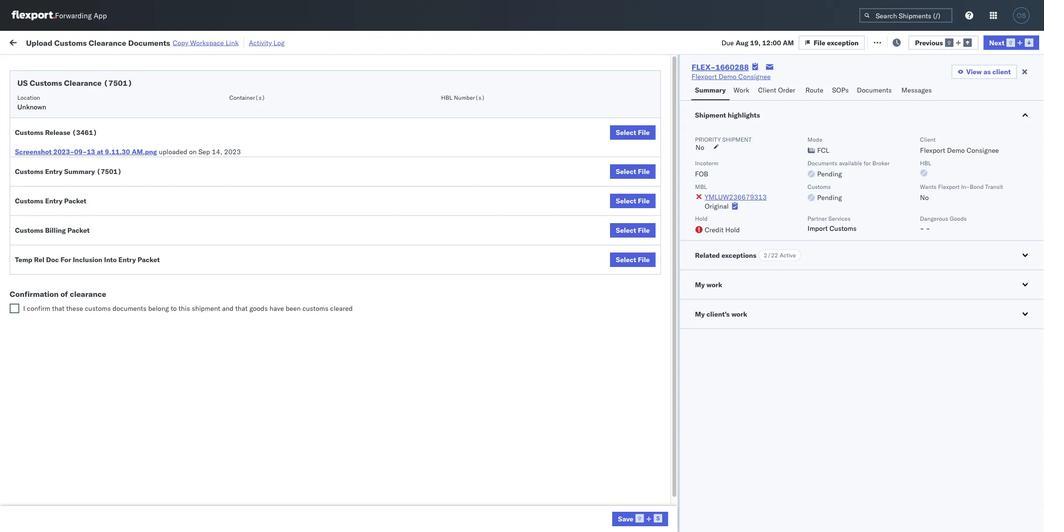 Task type: locate. For each thing, give the bounding box(es) containing it.
file exception up mbl/mawb numbers button
[[814, 38, 859, 47]]

my
[[10, 35, 25, 48], [695, 281, 705, 289], [695, 310, 705, 318]]

client left order
[[758, 86, 777, 94]]

schedule pickup from los angeles, ca down customs entry summary (7501)
[[22, 179, 141, 188]]

5 schedule pickup from los angeles, ca button from the top
[[22, 306, 141, 317]]

dangerous
[[920, 215, 949, 222]]

exception down search shipments (/) text field
[[893, 37, 925, 46]]

confirm for confirm delivery
[[22, 285, 47, 294]]

shipment down highlights
[[723, 136, 752, 143]]

schedule up customs entry packet
[[22, 179, 51, 188]]

shipment left and
[[192, 304, 220, 313]]

work button
[[730, 82, 754, 100]]

schedule pickup from los angeles, ca link down customs entry summary (7501)
[[22, 179, 141, 188]]

2 vertical spatial schedule delivery appointment
[[22, 243, 119, 251]]

1 vertical spatial work
[[734, 86, 750, 94]]

consignee inside client flexport demo consignee incoterm fob
[[967, 146, 999, 155]]

flexport up summary button
[[692, 72, 717, 81]]

doc
[[46, 256, 59, 264]]

0 vertical spatial 2023
[[224, 148, 241, 156]]

lhuu7894563, down exceptions
[[708, 264, 758, 273]]

bond
[[970, 183, 984, 190]]

upload for first upload customs clearance documents link from the bottom
[[22, 498, 44, 506]]

1 vertical spatial client
[[920, 136, 936, 143]]

fcl for confirm pickup from los angeles, ca link
[[372, 265, 384, 273]]

4:00 pm pst, dec 23, 2022
[[183, 265, 272, 273]]

confirm pickup from los angeles, ca link
[[22, 264, 137, 273]]

schedule pickup from los angeles, ca link for 2nd schedule pickup from los angeles, ca button from the top of the page
[[22, 136, 141, 146]]

select
[[616, 128, 636, 137], [616, 167, 636, 176], [616, 197, 636, 205], [616, 226, 636, 235], [616, 256, 636, 264]]

schedule pickup from los angeles, ca button up the (3461)
[[22, 115, 141, 126]]

schedule pickup from los angeles, ca link
[[22, 115, 141, 125], [22, 136, 141, 146], [22, 179, 141, 188], [22, 221, 141, 231], [22, 306, 141, 316]]

1 vertical spatial my
[[695, 281, 705, 289]]

0 vertical spatial packet
[[64, 197, 86, 205]]

1 horizontal spatial customs
[[303, 304, 328, 313]]

5 ocean fcl from the top
[[351, 265, 384, 273]]

2 appointment from the top
[[79, 158, 119, 166]]

schedule delivery appointment button down 2023- on the left top
[[22, 157, 119, 168]]

5:30
[[183, 498, 198, 507]]

0 vertical spatial my work
[[10, 35, 53, 48]]

summary inside button
[[695, 86, 726, 94]]

select file
[[616, 128, 650, 137], [616, 167, 650, 176], [616, 197, 650, 205], [616, 226, 650, 235], [616, 256, 650, 264]]

and
[[222, 304, 234, 313]]

2 select file from the top
[[616, 167, 650, 176]]

None checkbox
[[10, 304, 19, 314]]

select file button for customs entry summary (7501)
[[610, 164, 656, 179]]

1 horizontal spatial summary
[[695, 86, 726, 94]]

6 11:59 from the top
[[183, 243, 202, 252]]

los inside button
[[87, 264, 98, 273]]

los for confirm pickup from los angeles, ca button
[[87, 264, 98, 273]]

fob
[[695, 170, 709, 178]]

container numbers button
[[703, 76, 768, 85]]

destination
[[993, 371, 1029, 379]]

2 11:59 pm pdt, nov 4, 2022 from the top
[[183, 116, 272, 124]]

2 uetu5238478 from the top
[[759, 243, 806, 252]]

1 ocean fcl from the top
[[351, 116, 384, 124]]

select for customs entry summary (7501)
[[616, 167, 636, 176]]

karl
[[508, 498, 521, 507], [583, 498, 595, 507], [583, 519, 595, 528]]

3 lhuu7894563, from the top
[[708, 264, 758, 273]]

my up filtered in the top left of the page
[[10, 35, 25, 48]]

pst,
[[216, 243, 231, 252], [212, 265, 227, 273], [216, 307, 231, 315], [212, 498, 227, 507]]

for
[[61, 256, 71, 264]]

2 that from the left
[[235, 304, 248, 313]]

3 schedule pickup from los angeles, ca from the top
[[22, 179, 141, 188]]

5 schedule pickup from los angeles, ca link from the top
[[22, 306, 141, 316]]

schedule down unknown
[[22, 116, 51, 124]]

schedule pickup from los angeles, ca for 4th schedule pickup from los angeles, ca button from the top of the page
[[22, 222, 141, 230]]

us
[[17, 78, 28, 88]]

actions
[[1003, 78, 1022, 85]]

file exception down search shipments (/) text field
[[880, 37, 925, 46]]

23,
[[243, 265, 253, 273]]

2 pending from the top
[[817, 193, 842, 202]]

1 horizontal spatial at
[[191, 37, 197, 46]]

schedule delivery appointment for 11:59 pm pst, dec 13, 2022
[[22, 243, 119, 251]]

flex-
[[692, 62, 716, 72], [631, 95, 652, 103], [631, 116, 652, 124], [631, 137, 652, 146], [631, 158, 652, 167], [631, 180, 652, 188], [631, 201, 652, 209], [631, 222, 652, 231], [631, 243, 652, 252], [631, 265, 652, 273], [631, 286, 652, 294], [631, 307, 652, 315], [631, 328, 652, 337], [631, 349, 652, 358], [631, 371, 652, 379], [631, 392, 652, 400], [631, 413, 652, 422], [631, 434, 652, 443], [631, 456, 652, 464], [631, 477, 652, 485], [631, 498, 652, 507], [631, 519, 652, 528]]

0 vertical spatial client
[[758, 86, 777, 94]]

flexport
[[692, 72, 717, 81], [920, 146, 946, 155], [938, 183, 960, 190]]

fcl for schedule pickup from los angeles, ca link associated with first schedule pickup from los angeles, ca button from the top
[[372, 116, 384, 124]]

copy workspace link button
[[173, 38, 239, 47]]

dec for 13,
[[233, 243, 245, 252]]

2 abcdefg78456546 from the top
[[783, 243, 847, 252]]

workspace
[[190, 38, 224, 47]]

hbl number(s)
[[441, 94, 485, 101]]

5 11:59 from the top
[[183, 180, 202, 188]]

ca for confirm pickup from los angeles, ca button
[[128, 264, 137, 273]]

select file button
[[610, 125, 656, 140], [610, 164, 656, 179], [610, 194, 656, 208], [610, 223, 656, 238], [610, 253, 656, 267]]

lhuu7894563, down credit hold
[[708, 243, 758, 252]]

5 resize handle column header from the left
[[484, 75, 496, 533]]

1 horizontal spatial hbl
[[920, 159, 932, 167]]

schedule pickup from los angeles, ca link down upload customs clearance documents button
[[22, 221, 141, 231]]

2 vertical spatial entry
[[118, 256, 136, 264]]

omkar savant down operator
[[927, 95, 970, 103]]

1 vertical spatial dec
[[228, 265, 241, 273]]

0 vertical spatial pending
[[817, 170, 842, 178]]

2 2130387 from the top
[[652, 349, 681, 358]]

2 vertical spatial schedule delivery appointment link
[[22, 242, 119, 252]]

2 select file button from the top
[[610, 164, 656, 179]]

messages button
[[898, 82, 937, 100]]

1 vertical spatial pending
[[817, 193, 842, 202]]

0 horizontal spatial shipment
[[192, 304, 220, 313]]

1 horizontal spatial that
[[235, 304, 248, 313]]

2 vertical spatial packet
[[138, 256, 160, 264]]

13
[[87, 148, 95, 156]]

numbers inside container numbers button
[[735, 78, 759, 85]]

1 vertical spatial flexport
[[920, 146, 946, 155]]

pending
[[817, 170, 842, 178], [817, 193, 842, 202]]

customs down clearance
[[85, 304, 111, 313]]

3 schedule pickup from los angeles, ca link from the top
[[22, 179, 141, 188]]

schedule pickup from los angeles, ca up 09-
[[22, 137, 141, 145]]

1662119
[[652, 371, 681, 379]]

risk
[[199, 37, 210, 46]]

upload for first upload customs clearance documents link
[[22, 200, 44, 209]]

client for order
[[758, 86, 777, 94]]

2 select from the top
[[616, 167, 636, 176]]

2023 right 14, on the top left of the page
[[224, 148, 241, 156]]

agen
[[1030, 371, 1044, 379]]

2023 right the 12,
[[257, 307, 274, 315]]

0 vertical spatial upload customs clearance documents
[[22, 200, 142, 209]]

ceau7522281, up ymluw236679313
[[708, 179, 757, 188]]

pickup for 2nd schedule pickup from los angeles, ca button from the top of the page
[[52, 137, 73, 145]]

ceau7522281, down priority shipment
[[708, 158, 757, 167]]

pst, left jan
[[216, 307, 231, 315]]

0 horizontal spatial that
[[52, 304, 64, 313]]

2/22
[[764, 252, 778, 259]]

1 vertical spatial omkar
[[927, 158, 947, 167]]

integration
[[425, 498, 459, 507], [500, 498, 534, 507], [500, 519, 534, 528]]

1 vertical spatial schedule delivery appointment link
[[22, 157, 119, 167]]

1 nov from the top
[[233, 95, 246, 103]]

2 ocean fcl from the top
[[351, 158, 384, 167]]

4 flex-2130384 from the top
[[631, 519, 681, 528]]

ca for first schedule pickup from los angeles, ca button from the bottom of the page
[[132, 307, 141, 315]]

delivery
[[52, 94, 77, 103], [52, 158, 77, 166], [52, 243, 77, 251], [49, 285, 73, 294]]

1 horizontal spatial file exception
[[880, 37, 925, 46]]

0 horizontal spatial numbers
[[735, 78, 759, 85]]

work inside work button
[[734, 86, 750, 94]]

hlxu8034992 up documents available for broker
[[810, 137, 857, 145]]

5 pdt, from the top
[[216, 180, 231, 188]]

1 lhuu7894563, uetu5238478 from the top
[[708, 222, 806, 230]]

3 schedule from the top
[[22, 137, 51, 145]]

select file for customs billing packet
[[616, 226, 650, 235]]

0 vertical spatial schedule delivery appointment link
[[22, 94, 119, 103]]

1 horizontal spatial my work
[[695, 281, 723, 289]]

hold up "credit"
[[695, 215, 708, 222]]

client inside button
[[758, 86, 777, 94]]

1 omkar from the top
[[927, 95, 947, 103]]

schedule pickup from los angeles, ca button down clearance
[[22, 306, 141, 317]]

6 ocean fcl from the top
[[351, 307, 384, 315]]

schedule up screenshot
[[22, 137, 51, 145]]

1 horizontal spatial consignee
[[967, 146, 999, 155]]

0 vertical spatial upload customs clearance documents link
[[22, 200, 142, 210]]

sops
[[832, 86, 849, 94]]

schedule pickup from los angeles, ca up the (3461)
[[22, 116, 141, 124]]

1 vertical spatial import
[[808, 224, 828, 233]]

my work down the related
[[695, 281, 723, 289]]

hbl left number(s)
[[441, 94, 453, 101]]

clearance inside button
[[75, 200, 106, 209]]

2 flex-2130387 from the top
[[631, 349, 681, 358]]

ceau7522281, up shipment highlights
[[708, 95, 757, 103]]

goods
[[249, 304, 268, 313]]

los for first schedule pickup from los angeles, ca button from the top
[[91, 116, 102, 124]]

lhuu7894563, down original
[[708, 222, 758, 230]]

0 vertical spatial confirm
[[22, 264, 47, 273]]

pst, up 4:00 pm pst, dec 23, 2022
[[216, 243, 231, 252]]

7 schedule from the top
[[22, 243, 51, 251]]

no down priority
[[696, 143, 705, 152]]

0 vertical spatial dec
[[233, 243, 245, 252]]

dec for 23,
[[228, 265, 241, 273]]

los for 3rd schedule pickup from los angeles, ca button from the top
[[91, 179, 102, 188]]

flexport inside wants flexport in-bond transit no
[[938, 183, 960, 190]]

schedule pickup from los angeles, ca down clearance
[[22, 307, 141, 315]]

3 appointment from the top
[[79, 243, 119, 251]]

0 vertical spatial on
[[236, 37, 244, 46]]

schedule delivery appointment link up customs entry summary (7501)
[[22, 157, 119, 167]]

wants
[[920, 183, 937, 190]]

(7501) down 9.11.30
[[97, 167, 122, 176]]

fcl for schedule delivery appointment link related to 11:59 pm pdt, nov 4, 2022
[[372, 158, 384, 167]]

pickup for 3rd schedule pickup from los angeles, ca button from the top
[[52, 179, 73, 188]]

aug
[[736, 38, 749, 47]]

into
[[104, 256, 117, 264]]

abcdefg78456546 down partner
[[783, 243, 847, 252]]

my left client's
[[695, 310, 705, 318]]

2 horizontal spatial work
[[732, 310, 747, 318]]

on left sep
[[189, 148, 197, 156]]

pst, for 12,
[[216, 307, 231, 315]]

omkar savant up "in-"
[[927, 158, 970, 167]]

client inside client flexport demo consignee incoterm fob
[[920, 136, 936, 143]]

hbl for hbl number(s)
[[441, 94, 453, 101]]

hlxu8034992 down the sops
[[810, 95, 857, 103]]

angeles, inside confirm pickup from los angeles, ca link
[[100, 264, 126, 273]]

4 11:59 from the top
[[183, 158, 202, 167]]

schedule down us
[[22, 94, 51, 103]]

2 vertical spatial 2023
[[250, 498, 267, 507]]

import down app
[[81, 37, 103, 46]]

1 select from the top
[[616, 128, 636, 137]]

0 horizontal spatial no
[[696, 143, 705, 152]]

2 omkar from the top
[[927, 158, 947, 167]]

appointment
[[79, 94, 119, 103], [79, 158, 119, 166], [79, 243, 119, 251]]

original
[[705, 202, 729, 210]]

pending for documents available for broker
[[817, 170, 842, 178]]

4 resize handle column header from the left
[[409, 75, 421, 533]]

2 test123456 from the top
[[783, 137, 823, 146]]

1 vertical spatial upload customs clearance documents link
[[22, 497, 142, 507]]

abcdefg78456546
[[783, 222, 847, 231], [783, 243, 847, 252], [783, 265, 847, 273]]

savant down operator
[[949, 95, 970, 103]]

1 select file from the top
[[616, 128, 650, 137]]

entry up the customs billing packet on the left of page
[[45, 197, 63, 205]]

savant up "in-"
[[949, 158, 970, 167]]

copy
[[173, 38, 188, 47]]

11:59 for schedule pickup from los angeles, ca link associated with first schedule pickup from los angeles, ca button from the top
[[183, 116, 202, 124]]

flex-2130384 button
[[616, 411, 683, 424], [616, 411, 683, 424], [616, 432, 683, 445], [616, 432, 683, 445], [616, 496, 683, 509], [616, 496, 683, 509], [616, 517, 683, 530], [616, 517, 683, 530]]

client flexport demo consignee incoterm fob
[[695, 136, 999, 178]]

test
[[468, 95, 481, 103], [468, 116, 481, 124], [543, 116, 555, 124], [468, 158, 481, 167], [543, 158, 555, 167], [468, 180, 481, 188], [543, 180, 555, 188], [468, 243, 481, 252], [543, 243, 555, 252], [468, 265, 481, 273], [543, 265, 555, 273], [979, 371, 991, 379], [460, 498, 473, 507], [535, 498, 548, 507], [535, 519, 548, 528]]

file exception
[[880, 37, 925, 46], [814, 38, 859, 47]]

2 ceau7522281, hlxu6269489, hlxu8034992 from the top
[[708, 116, 857, 124]]

2 flex-1846748 from the top
[[631, 116, 681, 124]]

1 horizontal spatial no
[[920, 193, 929, 202]]

packet for customs entry packet
[[64, 197, 86, 205]]

appointment up inclusion
[[79, 243, 119, 251]]

0 horizontal spatial customs
[[85, 304, 111, 313]]

from inside button
[[71, 264, 85, 273]]

hlxu8034992 down mode
[[810, 158, 857, 167]]

temp rel doc for inclusion into entry packet
[[15, 256, 160, 264]]

schedule delivery appointment link down us customs clearance (7501)
[[22, 94, 119, 103]]

by:
[[35, 59, 44, 68]]

1 vertical spatial (7501)
[[97, 167, 122, 176]]

schedule pickup from los angeles, ca link for first schedule pickup from los angeles, ca button from the bottom of the page
[[22, 306, 141, 316]]

ymluw236679313 button
[[705, 193, 767, 201]]

0 horizontal spatial client
[[758, 86, 777, 94]]

0 vertical spatial summary
[[695, 86, 726, 94]]

1846748
[[652, 95, 681, 103], [652, 116, 681, 124], [652, 137, 681, 146], [652, 158, 681, 167], [652, 180, 681, 188], [652, 201, 681, 209]]

angeles, for 4th schedule pickup from los angeles, ca button from the top of the page
[[103, 222, 130, 230]]

1 vertical spatial on
[[189, 148, 197, 156]]

hlxu8034992 down documents available for broker
[[810, 179, 857, 188]]

summary down 09-
[[64, 167, 95, 176]]

0 horizontal spatial file exception
[[814, 38, 859, 47]]

related
[[695, 251, 720, 260]]

0 vertical spatial abcdefg78456546
[[783, 222, 847, 231]]

appointment down 13 at top left
[[79, 158, 119, 166]]

1 vertical spatial work
[[707, 281, 723, 289]]

2 lhuu7894563, uetu5238478 from the top
[[708, 243, 806, 252]]

import
[[81, 37, 103, 46], [808, 224, 828, 233]]

abcdefg78456546 for 11:59 pm pst, dec 13, 2022
[[783, 243, 847, 252]]

3 schedule delivery appointment button from the top
[[22, 242, 119, 253]]

app
[[94, 11, 107, 20]]

schedule pickup from los angeles, ca down upload customs clearance documents button
[[22, 222, 141, 230]]

0 vertical spatial omkar
[[927, 95, 947, 103]]

4 select from the top
[[616, 226, 636, 235]]

5 select file from the top
[[616, 256, 650, 264]]

1 horizontal spatial exception
[[893, 37, 925, 46]]

hlxu8034992 up services
[[810, 201, 857, 209]]

1 vertical spatial omkar savant
[[927, 158, 970, 167]]

1 vertical spatial packet
[[67, 226, 90, 235]]

angeles, for 2nd schedule pickup from los angeles, ca button from the top of the page
[[103, 137, 130, 145]]

file for customs release (3461)
[[638, 128, 650, 137]]

upload customs clearance documents for first upload customs clearance documents link from the bottom
[[22, 498, 142, 506]]

work up the gvcu5265864
[[732, 310, 747, 318]]

1 hlxu6269489, from the top
[[759, 95, 808, 103]]

3 schedule delivery appointment link from the top
[[22, 242, 119, 252]]

schedule delivery appointment link for 11:59 pm pdt, nov 4, 2022
[[22, 157, 119, 167]]

lhuu7894563, up msdu7304509
[[708, 286, 758, 294]]

schedule delivery appointment button
[[22, 94, 119, 104], [22, 157, 119, 168], [22, 242, 119, 253]]

entry right the into
[[118, 256, 136, 264]]

my down the related
[[695, 281, 705, 289]]

schedule pickup from los angeles, ca for first schedule pickup from los angeles, ca button from the bottom of the page
[[22, 307, 141, 315]]

client up wants
[[920, 136, 936, 143]]

schedule pickup from los angeles, ca link up the (3461)
[[22, 115, 141, 125]]

0 vertical spatial hbl
[[441, 94, 453, 101]]

ocean
[[446, 95, 466, 103], [351, 116, 370, 124], [446, 116, 466, 124], [521, 116, 541, 124], [351, 158, 370, 167], [446, 158, 466, 167], [521, 158, 541, 167], [351, 180, 370, 188], [446, 180, 466, 188], [521, 180, 541, 188], [351, 243, 370, 252], [446, 243, 466, 252], [521, 243, 541, 252], [351, 265, 370, 273], [446, 265, 466, 273], [521, 265, 541, 273], [351, 307, 370, 315], [351, 498, 370, 507]]

that down confirmation of clearance
[[52, 304, 64, 313]]

schedule delivery appointment for 11:59 pm pdt, nov 4, 2022
[[22, 158, 119, 166]]

omkar down operator
[[927, 95, 947, 103]]

1 horizontal spatial on
[[236, 37, 244, 46]]

ca for first schedule pickup from los angeles, ca button from the top
[[132, 116, 141, 124]]

at
[[191, 37, 197, 46], [97, 148, 103, 156]]

3 flex-1846748 from the top
[[631, 137, 681, 146]]

0 vertical spatial appointment
[[79, 94, 119, 103]]

2 vertical spatial flexport
[[938, 183, 960, 190]]

sops button
[[828, 82, 853, 100]]

my work button
[[680, 270, 1044, 299]]

work down container numbers button
[[734, 86, 750, 94]]

select file for customs entry packet
[[616, 197, 650, 205]]

consignee up bond
[[967, 146, 999, 155]]

0 vertical spatial savant
[[949, 95, 970, 103]]

205
[[222, 37, 234, 46]]

angeles, for confirm pickup from los angeles, ca button
[[100, 264, 126, 273]]

schedule pickup from los angeles, ca
[[22, 116, 141, 124], [22, 137, 141, 145], [22, 179, 141, 188], [22, 222, 141, 230], [22, 307, 141, 315]]

flex-1662119
[[631, 371, 681, 379]]

1 horizontal spatial import
[[808, 224, 828, 233]]

am
[[783, 38, 794, 47]]

file
[[880, 37, 892, 46], [814, 38, 826, 47], [638, 128, 650, 137], [638, 167, 650, 176], [638, 197, 650, 205], [638, 226, 650, 235], [638, 256, 650, 264]]

pst, left feb at the left of page
[[212, 498, 227, 507]]

0 vertical spatial (7501)
[[104, 78, 132, 88]]

4 ocean fcl from the top
[[351, 243, 384, 252]]

3 2130387 from the top
[[652, 392, 681, 400]]

4 hlxu6269489, from the top
[[759, 158, 808, 167]]

schedule delivery appointment up for
[[22, 243, 119, 251]]

schedule pickup from los angeles, ca button down customs entry summary (7501)
[[22, 179, 141, 189]]

1 schedule pickup from los angeles, ca from the top
[[22, 116, 141, 124]]

3 2130384 from the top
[[652, 498, 681, 507]]

1 upload customs clearance documents link from the top
[[22, 200, 142, 210]]

0 horizontal spatial consignee
[[739, 72, 771, 81]]

ceau7522281, down shipment highlights
[[708, 137, 757, 145]]

1 schedule delivery appointment button from the top
[[22, 94, 119, 104]]

3 11:59 from the top
[[183, 137, 202, 146]]

flexport. image
[[12, 11, 55, 20]]

customs right been
[[303, 304, 328, 313]]

entry down 2023- on the left top
[[45, 167, 63, 176]]

0 vertical spatial at
[[191, 37, 197, 46]]

1 pending from the top
[[817, 170, 842, 178]]

schedule delivery appointment button for 11:59 pm pst, dec 13, 2022
[[22, 242, 119, 253]]

0 horizontal spatial import
[[81, 37, 103, 46]]

pending for customs
[[817, 193, 842, 202]]

1 1846748 from the top
[[652, 95, 681, 103]]

2 vertical spatial appointment
[[79, 243, 119, 251]]

2 schedule pickup from los angeles, ca button from the top
[[22, 136, 141, 147]]

flexport inside client flexport demo consignee incoterm fob
[[920, 146, 946, 155]]

messages
[[902, 86, 932, 94]]

0 horizontal spatial work
[[105, 37, 122, 46]]

2 vertical spatial work
[[732, 310, 747, 318]]

flexport up wants
[[920, 146, 946, 155]]

1 horizontal spatial numbers
[[818, 78, 842, 85]]

on right 205
[[236, 37, 244, 46]]

1 vertical spatial consignee
[[967, 146, 999, 155]]

1 horizontal spatial client
[[920, 136, 936, 143]]

hlxu8034992 up mode
[[810, 116, 857, 124]]

numbers inside mbl/mawb numbers button
[[818, 78, 842, 85]]

1 vertical spatial schedule delivery appointment
[[22, 158, 119, 166]]

schedule pickup from los angeles, ca link for first schedule pickup from los angeles, ca button from the top
[[22, 115, 141, 125]]

1 vertical spatial upload
[[22, 200, 44, 209]]

my work
[[10, 35, 53, 48], [695, 281, 723, 289]]

1 vertical spatial summary
[[64, 167, 95, 176]]

schedule delivery appointment up customs entry summary (7501)
[[22, 158, 119, 166]]

upload inside button
[[22, 200, 44, 209]]

import inside partner services import customs
[[808, 224, 828, 233]]

consignee up work button
[[739, 72, 771, 81]]

0 vertical spatial hold
[[695, 215, 708, 222]]

schedule up rel on the left
[[22, 243, 51, 251]]

import down partner
[[808, 224, 828, 233]]

Search Work text field
[[720, 34, 825, 49]]

1 horizontal spatial shipment
[[723, 136, 752, 143]]

schedule pickup from los angeles, ca link for 4th schedule pickup from los angeles, ca button from the top of the page
[[22, 221, 141, 231]]

flex-1660288 link
[[692, 62, 749, 72]]

0 horizontal spatial exception
[[827, 38, 859, 47]]

1 vertical spatial upload customs clearance documents
[[22, 498, 142, 506]]

confirm for confirm pickup from los angeles, ca
[[22, 264, 47, 273]]

12:00
[[762, 38, 781, 47]]

6 1846748 from the top
[[652, 201, 681, 209]]

0 vertical spatial schedule delivery appointment button
[[22, 94, 119, 104]]

schedule down screenshot
[[22, 158, 51, 166]]

work up "by:"
[[28, 35, 53, 48]]

pickup for first schedule pickup from los angeles, ca button from the top
[[52, 116, 73, 124]]

pending down documents available for broker
[[817, 170, 842, 178]]

no inside wants flexport in-bond transit no
[[920, 193, 929, 202]]

client order
[[758, 86, 796, 94]]

action
[[1011, 37, 1033, 46]]

4 2130387 from the top
[[652, 456, 681, 464]]

priority shipment
[[695, 136, 752, 143]]

5 ceau7522281, from the top
[[708, 179, 757, 188]]

select file for customs entry summary (7501)
[[616, 167, 650, 176]]

1 vertical spatial confirm
[[22, 285, 47, 294]]

6 ceau7522281, from the top
[[708, 201, 757, 209]]

flexport for fob
[[920, 146, 946, 155]]

schedule delivery appointment link up for
[[22, 242, 119, 252]]

1 upload customs clearance documents from the top
[[22, 200, 142, 209]]

demo
[[719, 72, 737, 81], [947, 146, 965, 155]]

0 vertical spatial consignee
[[739, 72, 771, 81]]

1 horizontal spatial work
[[734, 86, 750, 94]]

ca inside button
[[128, 264, 137, 273]]

hold right "credit"
[[726, 226, 740, 234]]

1 vertical spatial my work
[[695, 281, 723, 289]]

1 vertical spatial at
[[97, 148, 103, 156]]

documents available for broker
[[808, 159, 890, 167]]

3 hlxu8034992 from the top
[[810, 137, 857, 145]]

4 pdt, from the top
[[216, 158, 231, 167]]

0 vertical spatial schedule delivery appointment
[[22, 94, 119, 103]]

schedule down confirmation
[[22, 307, 51, 315]]

file for customs entry summary (7501)
[[638, 167, 650, 176]]

schedule delivery appointment button down us customs clearance (7501)
[[22, 94, 119, 104]]

entry
[[45, 167, 63, 176], [45, 197, 63, 205], [118, 256, 136, 264]]

2 pdt, from the top
[[216, 116, 231, 124]]

pending up services
[[817, 193, 842, 202]]

1 numbers from the left
[[735, 78, 759, 85]]

1 vertical spatial no
[[920, 193, 929, 202]]

12,
[[245, 307, 255, 315]]

exception up mbl/mawb numbers button
[[827, 38, 859, 47]]

confirm up confirm delivery
[[22, 264, 47, 273]]

0 horizontal spatial work
[[28, 35, 53, 48]]

0 vertical spatial work
[[105, 37, 122, 46]]

test123456
[[783, 95, 823, 103], [783, 137, 823, 146], [783, 158, 823, 167], [783, 180, 823, 188], [783, 201, 823, 209]]

1889466
[[652, 222, 681, 231], [652, 243, 681, 252], [652, 265, 681, 273], [652, 286, 681, 294]]

1 vertical spatial entry
[[45, 197, 63, 205]]

pst, down 11:59 pm pst, dec 13, 2022
[[212, 265, 227, 273]]

2 vertical spatial my
[[695, 310, 705, 318]]

ceau7522281, up priority shipment
[[708, 116, 757, 124]]

packet right the into
[[138, 256, 160, 264]]

my for my client's work button
[[695, 310, 705, 318]]

1 ceau7522281, from the top
[[708, 95, 757, 103]]

am.png
[[132, 148, 157, 156]]

1 vertical spatial hbl
[[920, 159, 932, 167]]

jaehyung choi - test destination agen
[[927, 371, 1044, 379]]

clearance
[[70, 289, 106, 299]]

schedule pickup from los angeles, ca button down upload customs clearance documents button
[[22, 221, 141, 232]]

to
[[171, 304, 177, 313]]

2 vertical spatial schedule delivery appointment button
[[22, 242, 119, 253]]

pickup inside button
[[49, 264, 69, 273]]

fcl for 11:59 pm pst, dec 13, 2022 schedule delivery appointment link
[[372, 243, 384, 252]]

1 confirm from the top
[[22, 264, 47, 273]]

3 select file from the top
[[616, 197, 650, 205]]

6 hlxu6269489, from the top
[[759, 201, 808, 209]]

summary down 'container'
[[695, 86, 726, 94]]

schedule delivery appointment down us customs clearance (7501)
[[22, 94, 119, 103]]

2 nov from the top
[[233, 116, 246, 124]]

hbl up wants
[[920, 159, 932, 167]]

3 ocean fcl from the top
[[351, 180, 384, 188]]

numbers for mbl/mawb numbers
[[818, 78, 842, 85]]

resize handle column header
[[166, 75, 178, 533], [294, 75, 305, 533], [334, 75, 346, 533], [409, 75, 421, 533], [484, 75, 496, 533], [599, 75, 611, 533], [691, 75, 703, 533], [766, 75, 778, 533], [910, 75, 922, 533], [985, 75, 997, 533], [1020, 75, 1031, 533]]

packet right billing
[[67, 226, 90, 235]]

customs
[[85, 304, 111, 313], [303, 304, 328, 313]]

flexport left "in-"
[[938, 183, 960, 190]]

11:59 for schedule pickup from los angeles, ca link associated with first schedule pickup from los angeles, ca button from the bottom of the page
[[183, 307, 202, 315]]

appointment down workitem button
[[79, 94, 119, 103]]



Task type: vqa. For each thing, say whether or not it's contained in the screenshot.
Pickup in the button
yes



Task type: describe. For each thing, give the bounding box(es) containing it.
0 horizontal spatial on
[[189, 148, 197, 156]]

flex-1893174
[[631, 307, 681, 315]]

0 vertical spatial work
[[28, 35, 53, 48]]

abcdefg78456546 for 4:00 pm pst, dec 23, 2022
[[783, 265, 847, 273]]

confirm
[[27, 304, 50, 313]]

4 uetu5238478 from the top
[[759, 286, 806, 294]]

5 hlxu8034992 from the top
[[810, 179, 857, 188]]

log
[[274, 38, 285, 47]]

appointment for 11:59 pm pdt, nov 4, 2022
[[79, 158, 119, 166]]

select file for customs release (3461)
[[616, 128, 650, 137]]

pickup for confirm pickup from los angeles, ca button
[[49, 264, 69, 273]]

pickup for first schedule pickup from los angeles, ca button from the bottom of the page
[[52, 307, 73, 315]]

activity log
[[249, 38, 285, 47]]

client for flexport
[[920, 136, 936, 143]]

11:59 pm pst, jan 12, 2023
[[183, 307, 274, 315]]

1 lhuu7894563, from the top
[[708, 222, 758, 230]]

container(s)
[[229, 94, 265, 101]]

1 flex-1889466 from the top
[[631, 222, 681, 231]]

10 resize handle column header from the left
[[985, 75, 997, 533]]

hbl for hbl
[[920, 159, 932, 167]]

select file button for temp rel doc for inclusion into entry packet
[[610, 253, 656, 267]]

1 11:59 pm pdt, nov 4, 2022 from the top
[[183, 95, 272, 103]]

due
[[722, 38, 734, 47]]

import work
[[81, 37, 122, 46]]

my client's work button
[[680, 300, 1044, 329]]

confirm delivery link
[[22, 285, 73, 294]]

los for 2nd schedule pickup from los angeles, ca button from the top of the page
[[91, 137, 102, 145]]

schedule delivery appointment button for 11:59 pm pdt, nov 4, 2022
[[22, 157, 119, 168]]

documents button
[[853, 82, 898, 100]]

5 schedule from the top
[[22, 179, 51, 188]]

4 1889466 from the top
[[652, 286, 681, 294]]

partner
[[808, 215, 827, 222]]

batch action
[[991, 37, 1033, 46]]

3 hlxu6269489, from the top
[[759, 137, 808, 145]]

mbl
[[695, 183, 707, 190]]

angeles, for 3rd schedule pickup from los angeles, ca button from the top
[[103, 179, 130, 188]]

flex-1660288
[[692, 62, 749, 72]]

message (0)
[[129, 37, 169, 46]]

customs inside partner services import customs
[[830, 224, 857, 233]]

been
[[286, 304, 301, 313]]

angeles, for first schedule pickup from los angeles, ca button from the top
[[103, 116, 130, 124]]

entry for packet
[[45, 197, 63, 205]]

1893174
[[652, 307, 681, 315]]

forwarding
[[55, 11, 92, 20]]

3 schedule pickup from los angeles, ca button from the top
[[22, 179, 141, 189]]

0 vertical spatial my
[[10, 35, 25, 48]]

select file button for customs billing packet
[[610, 223, 656, 238]]

test123456 for schedule delivery appointment
[[783, 95, 823, 103]]

11:59 for schedule pickup from los angeles, ca link related to 3rd schedule pickup from los angeles, ca button from the top
[[183, 180, 202, 188]]

temp
[[15, 256, 32, 264]]

due aug 19, 12:00 am
[[722, 38, 794, 47]]

los for 4th schedule pickup from los angeles, ca button from the top of the page
[[91, 222, 102, 230]]

select for customs release (3461)
[[616, 128, 636, 137]]

services
[[829, 215, 851, 222]]

4 flex-2130387 from the top
[[631, 456, 681, 464]]

1 vertical spatial hold
[[726, 226, 740, 234]]

4 schedule from the top
[[22, 158, 51, 166]]

import inside button
[[81, 37, 103, 46]]

in-
[[961, 183, 970, 190]]

2 2130384 from the top
[[652, 434, 681, 443]]

jan
[[233, 307, 243, 315]]

order
[[778, 86, 796, 94]]

flexport for no
[[938, 183, 960, 190]]

2 1846748 from the top
[[652, 116, 681, 124]]

2 1889466 from the top
[[652, 243, 681, 252]]

upload customs clearance documents button
[[22, 200, 142, 211]]

save
[[618, 515, 634, 523]]

client's
[[707, 310, 730, 318]]

4 flex-1889466 from the top
[[631, 286, 681, 294]]

ca for 3rd schedule pickup from los angeles, ca button from the top
[[132, 179, 141, 188]]

14,
[[212, 148, 222, 156]]

customs inside button
[[46, 200, 73, 209]]

1 vertical spatial shipment
[[192, 304, 220, 313]]

2 hlxu6269489, from the top
[[759, 116, 808, 124]]

fcl for schedule pickup from los angeles, ca link associated with first schedule pickup from los angeles, ca button from the bottom of the page
[[372, 307, 384, 315]]

9.11.30
[[105, 148, 130, 156]]

select for temp rel doc for inclusion into entry packet
[[616, 256, 636, 264]]

as
[[984, 68, 991, 76]]

4 1846748 from the top
[[652, 158, 681, 167]]

1 flex-2130384 from the top
[[631, 413, 681, 422]]

number(s)
[[454, 94, 485, 101]]

3 pdt, from the top
[[216, 137, 231, 146]]

dangerous goods - -
[[920, 215, 967, 233]]

demo inside client flexport demo consignee incoterm fob
[[947, 146, 965, 155]]

3 ceau7522281, hlxu6269489, hlxu8034992 from the top
[[708, 137, 857, 145]]

route button
[[802, 82, 828, 100]]

3 flex-1889466 from the top
[[631, 265, 681, 273]]

5 hlxu6269489, from the top
[[759, 179, 808, 188]]

Search Shipments (/) text field
[[860, 8, 953, 23]]

0 vertical spatial flexport
[[692, 72, 717, 81]]

schedule pickup from los angeles, ca for 3rd schedule pickup from los angeles, ca button from the top
[[22, 179, 141, 188]]

3 lhuu7894563, uetu5238478 from the top
[[708, 264, 806, 273]]

6 hlxu8034992 from the top
[[810, 201, 857, 209]]

client
[[993, 68, 1011, 76]]

2 ceau7522281, from the top
[[708, 116, 757, 124]]

flexport demo consignee link
[[692, 72, 771, 82]]

5 1846748 from the top
[[652, 180, 681, 188]]

screenshot 2023-09-13 at 9.11.30 am.png uploaded on sep 14, 2023
[[15, 148, 241, 156]]

select file for temp rel doc for inclusion into entry packet
[[616, 256, 650, 264]]

5 2130387 from the top
[[652, 477, 681, 485]]

11:59 for schedule delivery appointment link related to 11:59 pm pdt, nov 4, 2022
[[183, 158, 202, 167]]

documents inside button
[[107, 200, 142, 209]]

4 nov from the top
[[233, 158, 246, 167]]

1 savant from the top
[[949, 95, 970, 103]]

select file button for customs release (3461)
[[610, 125, 656, 140]]

ca for 2nd schedule pickup from los angeles, ca button from the top of the page
[[132, 137, 141, 145]]

2 flex-1889466 from the top
[[631, 243, 681, 252]]

upload customs clearance documents copy workspace link
[[26, 38, 239, 47]]

5 nov from the top
[[233, 180, 246, 188]]

3 flex-2130387 from the top
[[631, 392, 681, 400]]

workitem
[[11, 78, 36, 85]]

1 schedule pickup from los angeles, ca button from the top
[[22, 115, 141, 126]]

file for customs entry packet
[[638, 197, 650, 205]]

view as client
[[967, 68, 1011, 76]]

1 flex-2130387 from the top
[[631, 328, 681, 337]]

(7501) for customs entry summary (7501)
[[97, 167, 122, 176]]

of
[[61, 289, 68, 299]]

wants flexport in-bond transit no
[[920, 183, 1003, 202]]

forwarding app link
[[12, 11, 107, 20]]

related exceptions
[[695, 251, 757, 260]]

entry for summary
[[45, 167, 63, 176]]

schedule pickup from los angeles, ca for first schedule pickup from los angeles, ca button from the top
[[22, 116, 141, 124]]

1 2130384 from the top
[[652, 413, 681, 422]]

6 ceau7522281, hlxu6269489, hlxu8034992 from the top
[[708, 201, 857, 209]]

13,
[[247, 243, 257, 252]]

confirm pickup from los angeles, ca button
[[22, 264, 137, 274]]

3 flex-2130384 from the top
[[631, 498, 681, 507]]

previous
[[915, 38, 943, 47]]

0 vertical spatial demo
[[719, 72, 737, 81]]

test123456 for schedule pickup from los angeles, ca
[[783, 137, 823, 146]]

2 schedule from the top
[[22, 116, 51, 124]]

angeles, for first schedule pickup from los angeles, ca button from the bottom of the page
[[103, 307, 130, 315]]

my work inside button
[[695, 281, 723, 289]]

4 11:59 pm pdt, nov 4, 2022 from the top
[[183, 158, 272, 167]]

1 omkar savant from the top
[[927, 95, 970, 103]]

batch
[[991, 37, 1010, 46]]

schedule delivery appointment link for 11:59 pm pst, dec 13, 2022
[[22, 242, 119, 252]]

4 hlxu8034992 from the top
[[810, 158, 857, 167]]

screenshot
[[15, 148, 52, 156]]

1 appointment from the top
[[79, 94, 119, 103]]

select for customs entry packet
[[616, 197, 636, 205]]

6 schedule from the top
[[22, 222, 51, 230]]

mode
[[808, 136, 823, 143]]

1 schedule from the top
[[22, 94, 51, 103]]

4 schedule pickup from los angeles, ca button from the top
[[22, 221, 141, 232]]

sep
[[199, 148, 210, 156]]

forwarding app
[[55, 11, 107, 20]]

2 flex-2130384 from the top
[[631, 434, 681, 443]]

us customs clearance (7501)
[[17, 78, 132, 88]]

1 horizontal spatial work
[[707, 281, 723, 289]]

11:59 for 11:59 pm pst, dec 13, 2022 schedule delivery appointment link
[[183, 243, 202, 252]]

numbers for container numbers
[[735, 78, 759, 85]]

cleared
[[330, 304, 353, 313]]

shipment
[[695, 111, 726, 119]]

1 11:59 from the top
[[183, 95, 202, 103]]

6 flex-1846748 from the top
[[631, 201, 681, 209]]

1 flex-1846748 from the top
[[631, 95, 681, 103]]

3 11:59 pm pdt, nov 4, 2022 from the top
[[183, 137, 272, 146]]

operator
[[927, 78, 950, 85]]

screenshot 2023-09-13 at 9.11.30 am.png link
[[15, 147, 157, 157]]

0 horizontal spatial my work
[[10, 35, 53, 48]]

1 schedule delivery appointment link from the top
[[22, 94, 119, 103]]

1 hlxu8034992 from the top
[[810, 95, 857, 103]]

priority
[[695, 136, 721, 143]]

2 lhuu7894563, from the top
[[708, 243, 758, 252]]

los for first schedule pickup from los angeles, ca button from the bottom of the page
[[91, 307, 102, 315]]

broker
[[873, 159, 890, 167]]

pst, for 13,
[[216, 243, 231, 252]]

next
[[990, 38, 1005, 47]]

pst, for 23,
[[212, 265, 227, 273]]

5 flex-2130387 from the top
[[631, 477, 681, 485]]

4 flex-1846748 from the top
[[631, 158, 681, 167]]

activity log button
[[249, 37, 285, 48]]

4 test123456 from the top
[[783, 180, 823, 188]]

packet for customs billing packet
[[67, 226, 90, 235]]

partner services import customs
[[808, 215, 857, 233]]

delivery inside button
[[49, 285, 73, 294]]

3 uetu5238478 from the top
[[759, 264, 806, 273]]

track
[[245, 37, 261, 46]]

route
[[806, 86, 824, 94]]

1 schedule delivery appointment from the top
[[22, 94, 119, 103]]

1 1889466 from the top
[[652, 222, 681, 231]]

upload customs clearance documents for first upload customs clearance documents link
[[22, 200, 142, 209]]

message
[[129, 37, 156, 46]]

shipment highlights
[[695, 111, 760, 119]]

9 resize handle column header from the left
[[910, 75, 922, 533]]

pst, for 4,
[[212, 498, 227, 507]]

(7501) for us customs clearance (7501)
[[104, 78, 132, 88]]

0 vertical spatial shipment
[[723, 136, 752, 143]]

fcl for schedule pickup from los angeles, ca link related to 3rd schedule pickup from los angeles, ca button from the top
[[372, 180, 384, 188]]

customs release (3461)
[[15, 128, 97, 137]]

os
[[1017, 12, 1026, 19]]

1 pdt, from the top
[[216, 95, 231, 103]]

3 ceau7522281, from the top
[[708, 137, 757, 145]]

appointment for 11:59 pm pst, dec 13, 2022
[[79, 243, 119, 251]]

2 upload customs clearance documents link from the top
[[22, 497, 142, 507]]

this
[[179, 304, 190, 313]]

1 2130387 from the top
[[652, 328, 681, 337]]

1 resize handle column header from the left
[[166, 75, 178, 533]]

confirmation
[[10, 289, 59, 299]]

19,
[[750, 38, 761, 47]]

2023 for 12,
[[257, 307, 274, 315]]

activity
[[249, 38, 272, 47]]

5:30 pm pst, feb 4, 2023
[[183, 498, 267, 507]]

8 schedule from the top
[[22, 307, 51, 315]]

location
[[17, 94, 40, 101]]

consignee inside flexport demo consignee link
[[739, 72, 771, 81]]

7 ocean fcl from the top
[[351, 498, 384, 507]]

documents inside button
[[857, 86, 892, 94]]

0 horizontal spatial hold
[[695, 215, 708, 222]]

work inside import work button
[[105, 37, 122, 46]]

8 resize handle column header from the left
[[766, 75, 778, 533]]

schedule pickup from los angeles, ca link for 3rd schedule pickup from los angeles, ca button from the top
[[22, 179, 141, 188]]

0 horizontal spatial at
[[97, 148, 103, 156]]

2023 for 4,
[[250, 498, 267, 507]]

test123456 for upload customs clearance documents
[[783, 201, 823, 209]]

select for customs billing packet
[[616, 226, 636, 235]]

documents
[[113, 304, 147, 313]]

0 vertical spatial upload
[[26, 38, 52, 47]]

7 resize handle column header from the left
[[691, 75, 703, 533]]

schedule pickup from los angeles, ca for 2nd schedule pickup from los angeles, ca button from the top of the page
[[22, 137, 141, 145]]

2 customs from the left
[[303, 304, 328, 313]]

my for my work button
[[695, 281, 705, 289]]

confirm pickup from los angeles, ca
[[22, 264, 137, 273]]

4 lhuu7894563, uetu5238478 from the top
[[708, 286, 806, 294]]

save button
[[612, 512, 668, 527]]

file for customs billing packet
[[638, 226, 650, 235]]

release
[[45, 128, 70, 137]]

5 flex-1846748 from the top
[[631, 180, 681, 188]]

11:59 pm pst, dec 13, 2022
[[183, 243, 276, 252]]

select file button for customs entry packet
[[610, 194, 656, 208]]

customs billing packet
[[15, 226, 90, 235]]

credit hold
[[705, 226, 740, 234]]

shipment highlights button
[[680, 101, 1044, 130]]

ca for 4th schedule pickup from los angeles, ca button from the top of the page
[[132, 222, 141, 230]]

6 resize handle column header from the left
[[599, 75, 611, 533]]

billing
[[45, 226, 66, 235]]

5 ceau7522281, hlxu6269489, hlxu8034992 from the top
[[708, 179, 857, 188]]

pickup for 4th schedule pickup from los angeles, ca button from the top of the page
[[52, 222, 73, 230]]

filtered by:
[[10, 59, 44, 68]]

759
[[177, 37, 190, 46]]

3 resize handle column header from the left
[[334, 75, 346, 533]]



